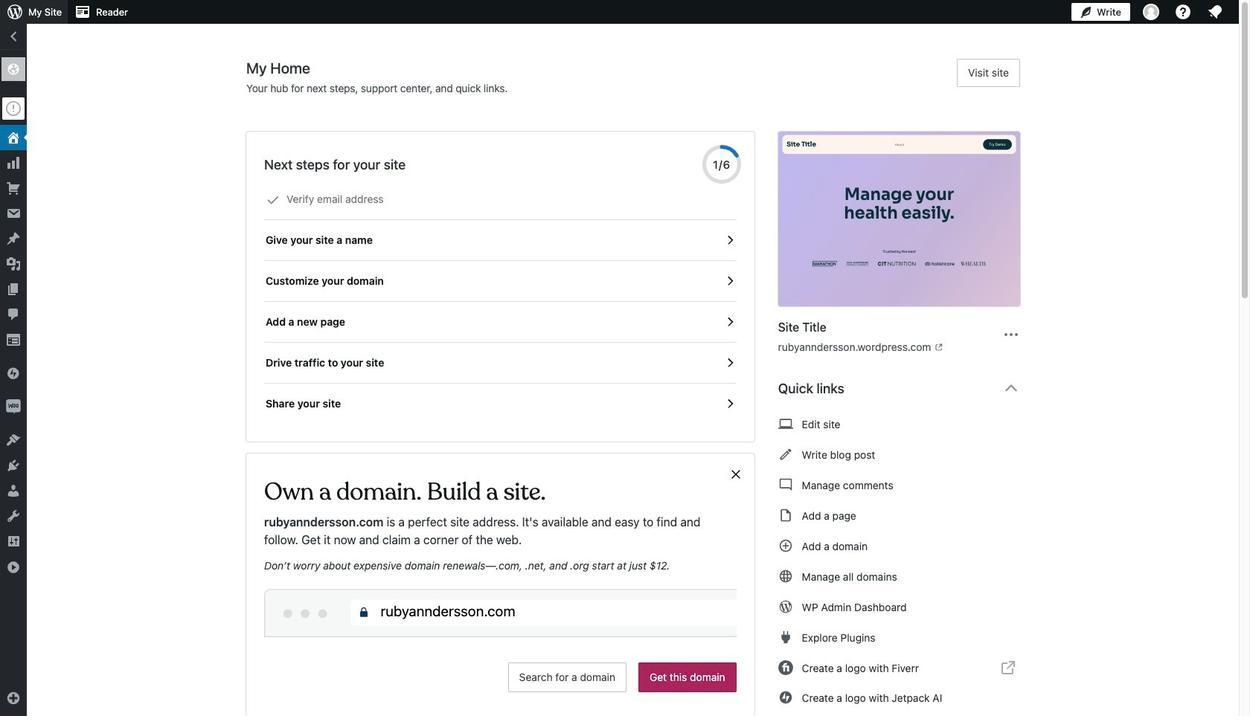 Task type: locate. For each thing, give the bounding box(es) containing it.
2 vertical spatial task enabled image
[[723, 398, 737, 411]]

1 vertical spatial task enabled image
[[723, 357, 737, 370]]

0 vertical spatial task enabled image
[[723, 316, 737, 329]]

1 task enabled image from the top
[[723, 316, 737, 329]]

2 img image from the top
[[6, 400, 21, 415]]

main content
[[246, 59, 1033, 717]]

my profile image
[[1143, 4, 1160, 20]]

manage your notifications image
[[1207, 3, 1225, 21]]

task enabled image
[[723, 234, 737, 247], [723, 275, 737, 288], [723, 398, 737, 411]]

1 vertical spatial img image
[[6, 400, 21, 415]]

mode_comment image
[[778, 476, 793, 494]]

1 vertical spatial task enabled image
[[723, 275, 737, 288]]

2 task enabled image from the top
[[723, 357, 737, 370]]

insert_drive_file image
[[778, 507, 793, 525]]

0 vertical spatial task enabled image
[[723, 234, 737, 247]]

1 task enabled image from the top
[[723, 234, 737, 247]]

edit image
[[778, 446, 793, 464]]

task enabled image
[[723, 316, 737, 329], [723, 357, 737, 370]]

progress bar
[[702, 145, 741, 184]]

dismiss domain name promotion image
[[729, 466, 743, 484]]

more options for site site title image
[[1003, 326, 1021, 344]]

img image
[[6, 366, 21, 381], [6, 400, 21, 415]]

help image
[[1175, 3, 1193, 21]]

0 vertical spatial img image
[[6, 366, 21, 381]]



Task type: vqa. For each thing, say whether or not it's contained in the screenshot.
'Highest hourly views 0' IMAGE
no



Task type: describe. For each thing, give the bounding box(es) containing it.
2 task enabled image from the top
[[723, 275, 737, 288]]

laptop image
[[778, 415, 793, 433]]

3 task enabled image from the top
[[723, 398, 737, 411]]

launchpad checklist element
[[264, 179, 737, 424]]

1 img image from the top
[[6, 366, 21, 381]]



